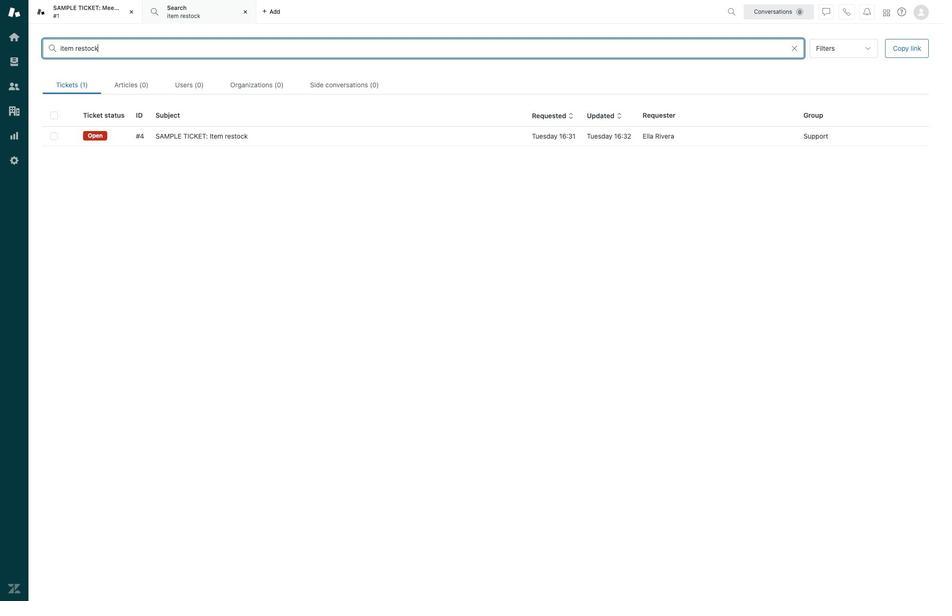 Task type: describe. For each thing, give the bounding box(es) containing it.
customers image
[[8, 80, 20, 93]]

get help image
[[898, 8, 907, 16]]

get started image
[[8, 31, 20, 43]]

main element
[[0, 0, 28, 601]]

reporting image
[[8, 130, 20, 142]]

views image
[[8, 56, 20, 68]]



Task type: locate. For each thing, give the bounding box(es) containing it.
close image
[[127, 7, 136, 17], [241, 7, 250, 17]]

zendesk support image
[[8, 6, 20, 19]]

row
[[43, 127, 929, 146]]

button displays agent's chat status as invisible. image
[[823, 8, 831, 15]]

zendesk image
[[8, 583, 20, 595]]

tab list
[[43, 76, 929, 95]]

organizations image
[[8, 105, 20, 117]]

clear search image
[[791, 45, 799, 52]]

2 close image from the left
[[241, 7, 250, 17]]

1 horizontal spatial close image
[[241, 7, 250, 17]]

admin image
[[8, 154, 20, 167]]

tabs tab list
[[28, 0, 724, 24]]

1 close image from the left
[[127, 7, 136, 17]]

zendesk products image
[[884, 9, 890, 16]]

tab
[[28, 0, 142, 24], [142, 0, 256, 24], [43, 76, 101, 94], [101, 76, 162, 94], [162, 76, 217, 94], [217, 76, 297, 94], [297, 76, 392, 94]]

notifications image
[[864, 8, 871, 15]]

0 horizontal spatial close image
[[127, 7, 136, 17]]

Search: text field
[[60, 44, 798, 53]]



Task type: vqa. For each thing, say whether or not it's contained in the screenshot.
region
no



